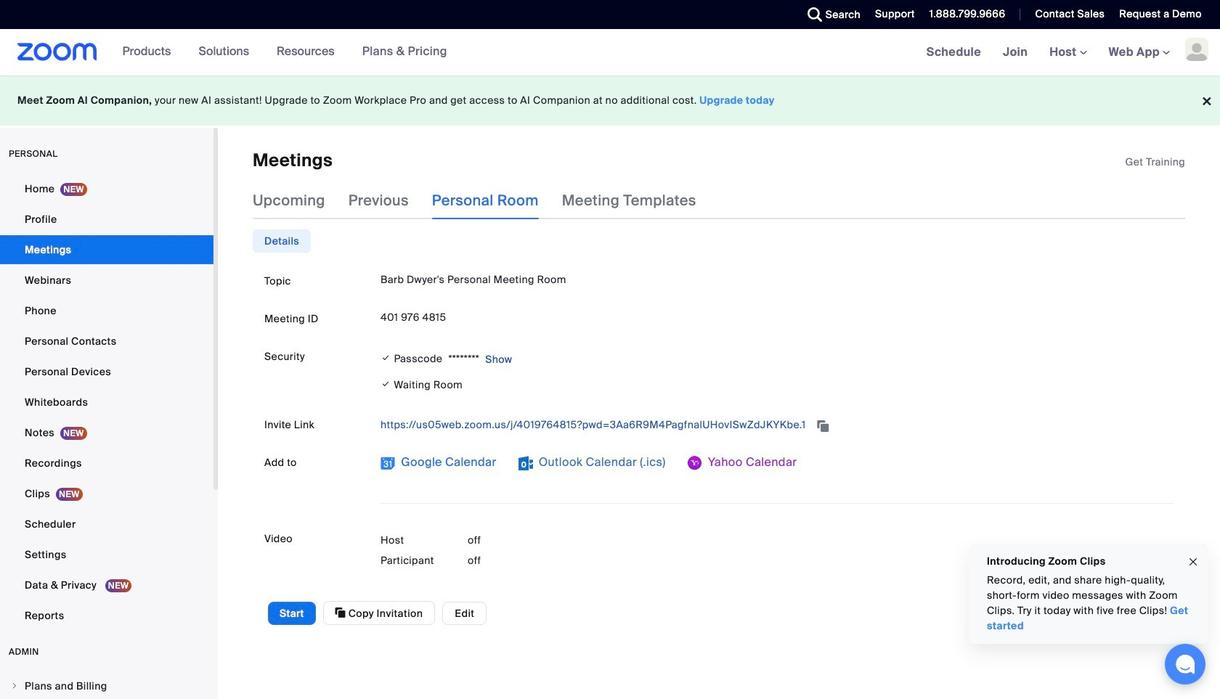 Task type: vqa. For each thing, say whether or not it's contained in the screenshot.
the top application
yes



Task type: describe. For each thing, give the bounding box(es) containing it.
product information navigation
[[97, 29, 458, 76]]

personal menu menu
[[0, 174, 214, 632]]

add to yahoo calendar image
[[688, 457, 702, 471]]

add to google calendar image
[[381, 457, 395, 471]]

right image
[[10, 682, 19, 691]]

add to outlook calendar (.ics) image
[[518, 457, 533, 471]]

close image
[[1188, 554, 1199, 571]]

meetings navigation
[[916, 29, 1221, 76]]

open chat image
[[1176, 655, 1196, 675]]

1 vertical spatial application
[[381, 414, 1174, 437]]

zoom logo image
[[17, 43, 97, 61]]



Task type: locate. For each thing, give the bounding box(es) containing it.
checked image
[[381, 351, 391, 366]]

banner
[[0, 29, 1221, 76]]

profile picture image
[[1186, 38, 1209, 61]]

footer
[[0, 76, 1221, 126]]

checked image
[[381, 377, 391, 393]]

application
[[1126, 155, 1186, 169], [381, 414, 1174, 437]]

menu item
[[0, 673, 214, 700]]

tab
[[253, 230, 311, 253]]

0 vertical spatial application
[[1126, 155, 1186, 169]]

tabs of meeting tab list
[[253, 182, 720, 220]]

tab list
[[253, 230, 311, 253]]

copy image
[[335, 607, 346, 620]]



